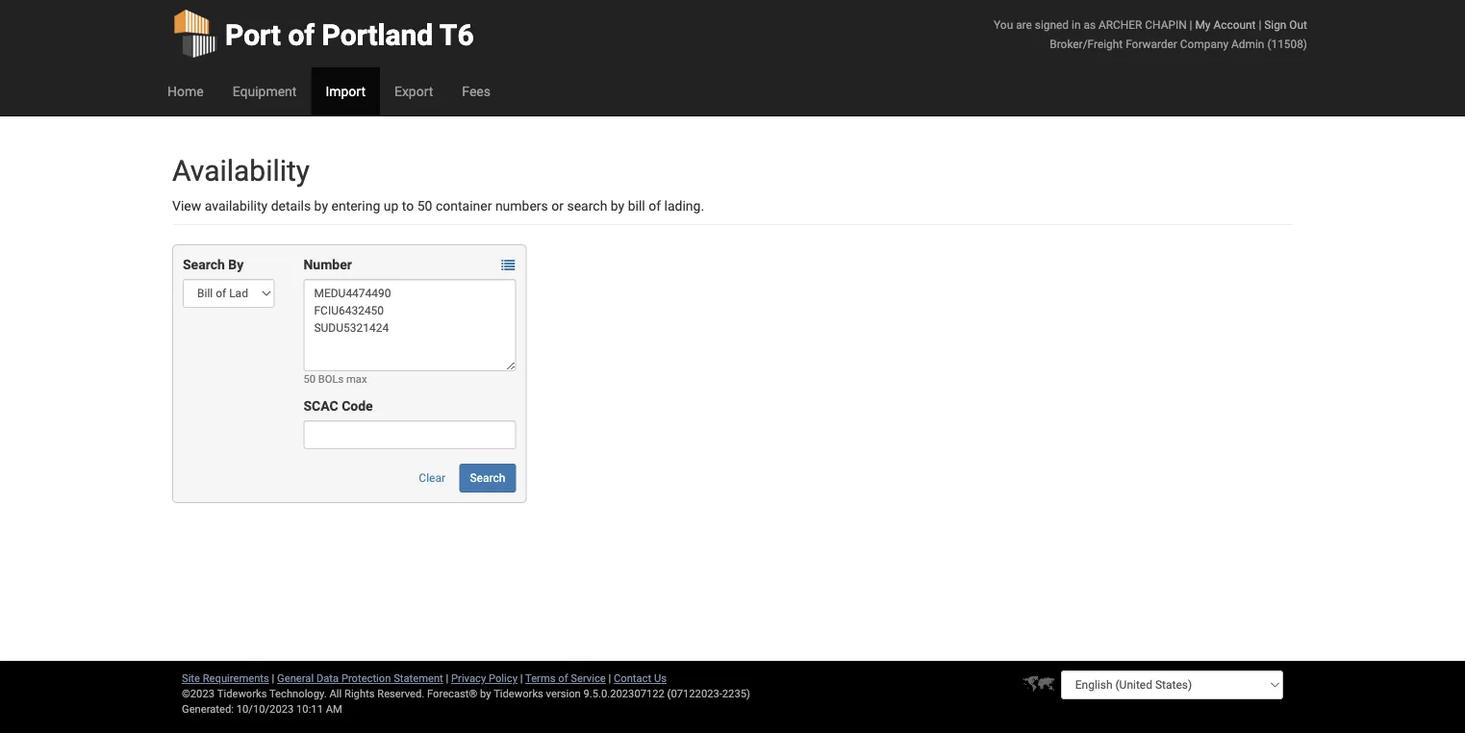 Task type: vqa. For each thing, say whether or not it's contained in the screenshot.
the as
yes



Task type: locate. For each thing, give the bounding box(es) containing it.
terms of service link
[[525, 672, 606, 685]]

policy
[[489, 672, 518, 685]]

as
[[1084, 18, 1096, 31]]

search
[[567, 198, 608, 214]]

number
[[304, 256, 352, 272]]

terms
[[525, 672, 556, 685]]

privacy
[[451, 672, 486, 685]]

to
[[402, 198, 414, 214]]

admin
[[1232, 37, 1265, 51]]

1 horizontal spatial of
[[558, 672, 568, 685]]

forwarder
[[1126, 37, 1178, 51]]

1 horizontal spatial 50
[[417, 198, 433, 214]]

SCAC Code text field
[[304, 421, 516, 449]]

chapin
[[1146, 18, 1187, 31]]

portland
[[322, 18, 433, 52]]

port of portland t6
[[225, 18, 474, 52]]

50
[[417, 198, 433, 214], [304, 373, 316, 385]]

sign
[[1265, 18, 1287, 31]]

privacy policy link
[[451, 672, 518, 685]]

or
[[552, 198, 564, 214]]

forecast®
[[427, 688, 478, 700]]

50 bols max
[[304, 373, 367, 385]]

rights
[[345, 688, 375, 700]]

us
[[654, 672, 667, 685]]

search right clear
[[470, 472, 506, 485]]

9.5.0.202307122
[[584, 688, 665, 700]]

bols
[[318, 373, 344, 385]]

2 vertical spatial of
[[558, 672, 568, 685]]

scac code
[[304, 398, 373, 414]]

clear button
[[408, 464, 456, 493]]

all
[[330, 688, 342, 700]]

reserved.
[[377, 688, 425, 700]]

2 horizontal spatial of
[[649, 198, 661, 214]]

of inside site requirements | general data protection statement | privacy policy | terms of service | contact us ©2023 tideworks technology. all rights reserved. forecast® by tideworks version 9.5.0.202307122 (07122023-2235) generated: 10/10/2023 10:11 am
[[558, 672, 568, 685]]

1 horizontal spatial search
[[470, 472, 506, 485]]

fees button
[[448, 67, 505, 115]]

statement
[[394, 672, 443, 685]]

am
[[326, 703, 342, 716]]

tideworks
[[494, 688, 544, 700]]

by
[[314, 198, 328, 214], [611, 198, 625, 214], [480, 688, 491, 700]]

contact us link
[[614, 672, 667, 685]]

(11508)
[[1268, 37, 1308, 51]]

1 horizontal spatial by
[[480, 688, 491, 700]]

home button
[[153, 67, 218, 115]]

requirements
[[203, 672, 269, 685]]

by inside site requirements | general data protection statement | privacy policy | terms of service | contact us ©2023 tideworks technology. all rights reserved. forecast® by tideworks version 9.5.0.202307122 (07122023-2235) generated: 10/10/2023 10:11 am
[[480, 688, 491, 700]]

by right details
[[314, 198, 328, 214]]

0 horizontal spatial search
[[183, 256, 225, 272]]

sign out link
[[1265, 18, 1308, 31]]

2 horizontal spatial by
[[611, 198, 625, 214]]

data
[[317, 672, 339, 685]]

of right bill
[[649, 198, 661, 214]]

0 horizontal spatial 50
[[304, 373, 316, 385]]

up
[[384, 198, 399, 214]]

entering
[[332, 198, 380, 214]]

equipment button
[[218, 67, 311, 115]]

equipment
[[233, 83, 297, 99]]

1 vertical spatial 50
[[304, 373, 316, 385]]

1 vertical spatial search
[[470, 472, 506, 485]]

show list image
[[502, 258, 515, 272]]

by left bill
[[611, 198, 625, 214]]

site requirements link
[[182, 672, 269, 685]]

of up version
[[558, 672, 568, 685]]

0 vertical spatial search
[[183, 256, 225, 272]]

of
[[288, 18, 315, 52], [649, 198, 661, 214], [558, 672, 568, 685]]

0 horizontal spatial of
[[288, 18, 315, 52]]

container
[[436, 198, 492, 214]]

by down privacy policy "link"
[[480, 688, 491, 700]]

Number text field
[[304, 279, 516, 371]]

0 horizontal spatial by
[[314, 198, 328, 214]]

of right the port
[[288, 18, 315, 52]]

port of portland t6 link
[[172, 0, 474, 67]]

service
[[571, 672, 606, 685]]

search for search by
[[183, 256, 225, 272]]

50 left bols
[[304, 373, 316, 385]]

search inside button
[[470, 472, 506, 485]]

50 right to
[[417, 198, 433, 214]]

|
[[1190, 18, 1193, 31], [1259, 18, 1262, 31], [272, 672, 275, 685], [446, 672, 449, 685], [520, 672, 523, 685], [609, 672, 611, 685]]

are
[[1016, 18, 1032, 31]]

protection
[[342, 672, 391, 685]]

by
[[228, 256, 244, 272]]

search
[[183, 256, 225, 272], [470, 472, 506, 485]]

0 vertical spatial of
[[288, 18, 315, 52]]

search left by on the left top of the page
[[183, 256, 225, 272]]



Task type: describe. For each thing, give the bounding box(es) containing it.
search for search
[[470, 472, 506, 485]]

broker/freight
[[1050, 37, 1123, 51]]

©2023 tideworks
[[182, 688, 267, 700]]

technology.
[[269, 688, 327, 700]]

export button
[[380, 67, 448, 115]]

import button
[[311, 67, 380, 115]]

archer
[[1099, 18, 1143, 31]]

search button
[[460, 464, 516, 493]]

signed
[[1035, 18, 1069, 31]]

company
[[1181, 37, 1229, 51]]

scac
[[304, 398, 338, 414]]

version
[[546, 688, 581, 700]]

view availability details by entering up to 50 container numbers or search by bill of lading.
[[172, 198, 705, 214]]

availability
[[205, 198, 268, 214]]

in
[[1072, 18, 1081, 31]]

availability
[[172, 153, 310, 188]]

site requirements | general data protection statement | privacy policy | terms of service | contact us ©2023 tideworks technology. all rights reserved. forecast® by tideworks version 9.5.0.202307122 (07122023-2235) generated: 10/10/2023 10:11 am
[[182, 672, 751, 716]]

| up the 'forecast®' at the left of the page
[[446, 672, 449, 685]]

port
[[225, 18, 281, 52]]

fees
[[462, 83, 491, 99]]

out
[[1290, 18, 1308, 31]]

| left general
[[272, 672, 275, 685]]

site
[[182, 672, 200, 685]]

numbers
[[495, 198, 548, 214]]

10:11
[[296, 703, 323, 716]]

0 vertical spatial 50
[[417, 198, 433, 214]]

import
[[326, 83, 366, 99]]

| up tideworks
[[520, 672, 523, 685]]

1 vertical spatial of
[[649, 198, 661, 214]]

t6
[[440, 18, 474, 52]]

2235)
[[723, 688, 751, 700]]

bill
[[628, 198, 646, 214]]

you
[[994, 18, 1014, 31]]

max
[[346, 373, 367, 385]]

general data protection statement link
[[277, 672, 443, 685]]

my
[[1196, 18, 1211, 31]]

clear
[[419, 472, 446, 485]]

| up the 9.5.0.202307122
[[609, 672, 611, 685]]

lading.
[[665, 198, 705, 214]]

| left sign at top right
[[1259, 18, 1262, 31]]

you are signed in as archer chapin | my account | sign out broker/freight forwarder company admin (11508)
[[994, 18, 1308, 51]]

(07122023-
[[667, 688, 723, 700]]

home
[[167, 83, 204, 99]]

my account link
[[1196, 18, 1256, 31]]

view
[[172, 198, 201, 214]]

code
[[342, 398, 373, 414]]

details
[[271, 198, 311, 214]]

search by
[[183, 256, 244, 272]]

10/10/2023
[[236, 703, 294, 716]]

generated:
[[182, 703, 234, 716]]

export
[[395, 83, 433, 99]]

account
[[1214, 18, 1256, 31]]

general
[[277, 672, 314, 685]]

contact
[[614, 672, 652, 685]]

| left my
[[1190, 18, 1193, 31]]



